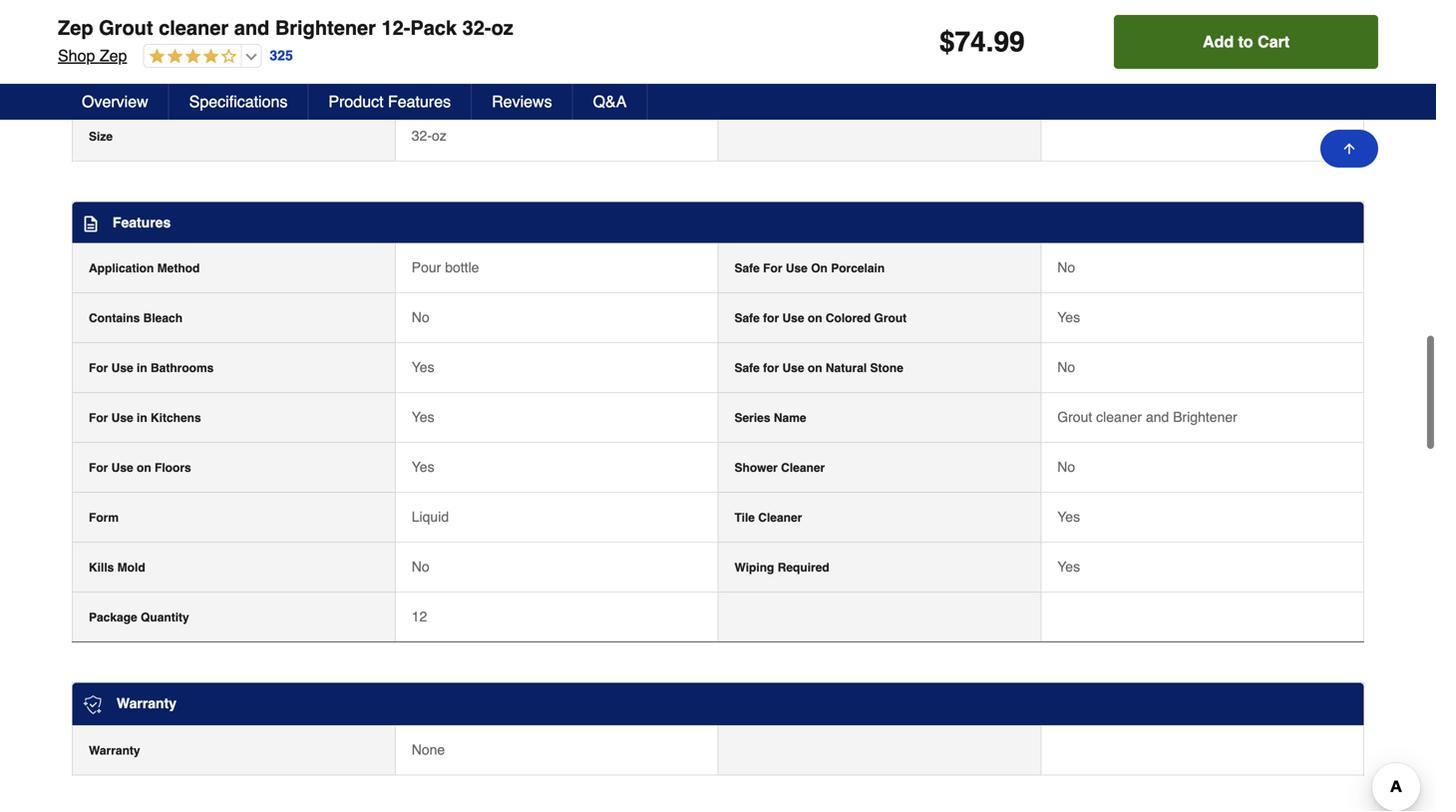 Task type: vqa. For each thing, say whether or not it's contained in the screenshot.
12 in the bottom of the page
yes



Task type: locate. For each thing, give the bounding box(es) containing it.
bathrooms
[[151, 361, 214, 375]]

0 vertical spatial in
[[137, 361, 147, 375]]

cleaner
[[781, 461, 825, 475], [759, 511, 802, 525]]

325
[[270, 48, 293, 64]]

kills mold
[[89, 561, 145, 575]]

1 horizontal spatial 32-
[[463, 16, 491, 39]]

3 safe from the top
[[735, 361, 760, 375]]

on
[[811, 261, 828, 275]]

1 vertical spatial specifications
[[189, 92, 288, 111]]

1 vertical spatial safe
[[735, 311, 760, 325]]

1 vertical spatial oz
[[432, 128, 447, 144]]

mold
[[117, 561, 145, 575]]

safe down safe for use on porcelain at right
[[735, 311, 760, 325]]

pour bottle
[[412, 259, 479, 275]]

for up series name
[[763, 361, 779, 375]]

specifications down 325
[[189, 92, 288, 111]]

0 vertical spatial warranty
[[117, 695, 177, 711]]

liquid
[[412, 509, 449, 525]]

1 vertical spatial zep
[[100, 46, 127, 65]]

32-oz
[[412, 128, 447, 144]]

for down contains
[[89, 361, 108, 375]]

2 for from the top
[[763, 361, 779, 375]]

0 horizontal spatial features
[[113, 215, 171, 231]]

oz
[[491, 16, 514, 39], [432, 128, 447, 144]]

warranty
[[117, 695, 177, 711], [89, 744, 140, 758]]

12
[[412, 609, 427, 625]]

application
[[89, 261, 154, 275]]

0 vertical spatial specifications
[[74, 4, 236, 31]]

in
[[137, 361, 147, 375], [137, 411, 147, 425]]

zep up shop
[[58, 16, 93, 39]]

1 vertical spatial grout
[[875, 311, 907, 325]]

specifications up 4.3 stars image
[[74, 4, 236, 31]]

in left bathrooms
[[137, 361, 147, 375]]

add
[[1203, 32, 1234, 51]]

1 for from the top
[[763, 311, 779, 325]]

pack
[[410, 16, 457, 39]]

1 horizontal spatial and
[[1146, 409, 1170, 425]]

grout
[[99, 16, 153, 39], [875, 311, 907, 325], [1058, 409, 1093, 425]]

specifications
[[74, 4, 236, 31], [189, 92, 288, 111]]

2 vertical spatial grout
[[1058, 409, 1093, 425]]

$ 74 . 99
[[940, 26, 1025, 58]]

0 vertical spatial specifications button
[[52, 0, 1385, 50]]

zep right shop
[[100, 46, 127, 65]]

size
[[89, 130, 113, 144]]

for for for use on floors
[[89, 461, 108, 475]]

add to cart
[[1203, 32, 1290, 51]]

dimensions image
[[83, 84, 99, 100]]

product
[[329, 92, 384, 111]]

and
[[234, 16, 270, 39], [1146, 409, 1170, 425]]

32- right pack
[[463, 16, 491, 39]]

in for no
[[137, 361, 147, 375]]

on left floors
[[137, 461, 151, 475]]

kitchens
[[151, 411, 201, 425]]

in left kitchens
[[137, 411, 147, 425]]

use up for use on floors
[[111, 411, 133, 425]]

for for yes
[[763, 311, 779, 325]]

0 vertical spatial features
[[388, 92, 451, 111]]

2 vertical spatial on
[[137, 461, 151, 475]]

1 in from the top
[[137, 361, 147, 375]]

oz right pack
[[491, 16, 514, 39]]

for for no
[[763, 361, 779, 375]]

no for shower cleaner
[[1058, 459, 1076, 475]]

no
[[1058, 259, 1076, 275], [412, 309, 430, 325], [1058, 359, 1076, 375], [1058, 459, 1076, 475], [412, 559, 430, 575]]

0 horizontal spatial and
[[234, 16, 270, 39]]

2 safe from the top
[[735, 311, 760, 325]]

features
[[388, 92, 451, 111], [113, 215, 171, 231]]

1 vertical spatial for
[[763, 361, 779, 375]]

safe up series
[[735, 361, 760, 375]]

1 horizontal spatial zep
[[100, 46, 127, 65]]

0 vertical spatial and
[[234, 16, 270, 39]]

specifications button
[[52, 0, 1385, 50], [169, 84, 309, 120]]

form
[[89, 511, 119, 525]]

zep
[[58, 16, 93, 39], [100, 46, 127, 65]]

32- down the product features button
[[412, 128, 432, 144]]

cleaner for no
[[781, 461, 825, 475]]

0 vertical spatial cleaner
[[159, 16, 229, 39]]

1 horizontal spatial brightener
[[1174, 409, 1238, 425]]

cleaner
[[159, 16, 229, 39], [1097, 409, 1142, 425]]

specifications for top specifications button
[[74, 4, 236, 31]]

1 horizontal spatial cleaner
[[1097, 409, 1142, 425]]

safe
[[735, 261, 760, 275], [735, 311, 760, 325], [735, 361, 760, 375]]

0 horizontal spatial brightener
[[275, 16, 376, 39]]

0 horizontal spatial oz
[[432, 128, 447, 144]]

features up the 'application method'
[[113, 215, 171, 231]]

none
[[412, 742, 445, 758]]

for
[[763, 261, 783, 275], [89, 361, 108, 375], [89, 411, 108, 425], [89, 461, 108, 475]]

specifications for bottommost specifications button
[[189, 92, 288, 111]]

floors
[[155, 461, 191, 475]]

for use in bathrooms
[[89, 361, 214, 375]]

1 vertical spatial specifications button
[[169, 84, 309, 120]]

application method
[[89, 261, 200, 275]]

on for no
[[808, 361, 823, 375]]

on
[[808, 311, 823, 325], [808, 361, 823, 375], [137, 461, 151, 475]]

0 horizontal spatial zep
[[58, 16, 93, 39]]

0 vertical spatial safe
[[735, 261, 760, 275]]

no for safe for use on natural stone
[[1058, 359, 1076, 375]]

cleaner for yes
[[759, 511, 802, 525]]

0 horizontal spatial cleaner
[[159, 16, 229, 39]]

on left colored
[[808, 311, 823, 325]]

wiping
[[735, 561, 775, 575]]

0 vertical spatial grout
[[99, 16, 153, 39]]

method
[[157, 261, 200, 275]]

32-
[[463, 16, 491, 39], [412, 128, 432, 144]]

1 horizontal spatial features
[[388, 92, 451, 111]]

0 vertical spatial oz
[[491, 16, 514, 39]]

1 vertical spatial brightener
[[1174, 409, 1238, 425]]

shop
[[58, 46, 95, 65]]

2 vertical spatial safe
[[735, 361, 760, 375]]

for up for use on floors
[[89, 411, 108, 425]]

shower cleaner
[[735, 461, 825, 475]]

12-
[[382, 16, 410, 39]]

chevron up image
[[1343, 8, 1363, 28]]

for
[[763, 311, 779, 325], [763, 361, 779, 375]]

contains
[[89, 311, 140, 325]]

features up 32-oz
[[388, 92, 451, 111]]

safe left "on"
[[735, 261, 760, 275]]

$
[[940, 26, 955, 58]]

product features
[[329, 92, 451, 111]]

oz down the product features button
[[432, 128, 447, 144]]

reviews button
[[472, 84, 573, 120]]

0 vertical spatial brightener
[[275, 16, 376, 39]]

2 in from the top
[[137, 411, 147, 425]]

0 vertical spatial for
[[763, 311, 779, 325]]

0 vertical spatial cleaner
[[781, 461, 825, 475]]

1 safe from the top
[[735, 261, 760, 275]]

use
[[786, 261, 808, 275], [783, 311, 805, 325], [111, 361, 133, 375], [783, 361, 805, 375], [111, 411, 133, 425], [111, 461, 133, 475]]

0 horizontal spatial 32-
[[412, 128, 432, 144]]

on for yes
[[808, 311, 823, 325]]

quantity
[[141, 611, 189, 625]]

grout cleaner and brightener
[[1058, 409, 1238, 425]]

bleach
[[143, 311, 183, 325]]

1 vertical spatial cleaner
[[759, 511, 802, 525]]

1 horizontal spatial grout
[[875, 311, 907, 325]]

safe for use on colored grout
[[735, 311, 907, 325]]

no for safe for use on porcelain
[[1058, 259, 1076, 275]]

on left natural
[[808, 361, 823, 375]]

cleaner right tile
[[759, 511, 802, 525]]

for up form
[[89, 461, 108, 475]]

cleaner right shower
[[781, 461, 825, 475]]

product features button
[[309, 84, 472, 120]]

brightener
[[275, 16, 376, 39], [1174, 409, 1238, 425]]

for down safe for use on porcelain at right
[[763, 311, 779, 325]]

safe for use on porcelain
[[735, 261, 885, 275]]

1 vertical spatial on
[[808, 361, 823, 375]]

1 vertical spatial in
[[137, 411, 147, 425]]

0 vertical spatial on
[[808, 311, 823, 325]]

yes
[[1058, 309, 1081, 325], [412, 359, 435, 375], [412, 409, 435, 425], [412, 459, 435, 475], [1058, 509, 1081, 525], [1058, 559, 1081, 575]]



Task type: describe. For each thing, give the bounding box(es) containing it.
cart
[[1258, 32, 1290, 51]]

for for for use in kitchens
[[89, 411, 108, 425]]

0 vertical spatial zep
[[58, 16, 93, 39]]

tile cleaner
[[735, 511, 802, 525]]

0 vertical spatial 32-
[[463, 16, 491, 39]]

use left "on"
[[786, 261, 808, 275]]

add to cart button
[[1115, 15, 1379, 69]]

for use in kitchens
[[89, 411, 201, 425]]

shower
[[735, 461, 778, 475]]

bottle
[[445, 259, 479, 275]]

required
[[778, 561, 830, 575]]

1 vertical spatial features
[[113, 215, 171, 231]]

q&a
[[593, 92, 627, 111]]

for use on floors
[[89, 461, 191, 475]]

99
[[994, 26, 1025, 58]]

74
[[955, 26, 986, 58]]

use down safe for use on porcelain at right
[[783, 311, 805, 325]]

kills
[[89, 561, 114, 575]]

arrow up image
[[1342, 141, 1358, 157]]

stone
[[871, 361, 904, 375]]

reviews
[[492, 92, 552, 111]]

for left "on"
[[763, 261, 783, 275]]

overview button
[[62, 84, 169, 120]]

wiping required
[[735, 561, 830, 575]]

for for for use in bathrooms
[[89, 361, 108, 375]]

4.3 stars image
[[144, 48, 237, 66]]

q&a button
[[573, 84, 648, 120]]

series
[[735, 411, 771, 425]]

use up name on the bottom right of page
[[783, 361, 805, 375]]

1 vertical spatial and
[[1146, 409, 1170, 425]]

tile
[[735, 511, 755, 525]]

in for grout cleaner and brightener
[[137, 411, 147, 425]]

package
[[89, 611, 137, 625]]

name
[[774, 411, 807, 425]]

shop zep
[[58, 46, 127, 65]]

porcelain
[[831, 261, 885, 275]]

use left floors
[[111, 461, 133, 475]]

safe for no
[[735, 311, 760, 325]]

series name
[[735, 411, 807, 425]]

1 vertical spatial 32-
[[412, 128, 432, 144]]

contains bleach
[[89, 311, 183, 325]]

colored
[[826, 311, 871, 325]]

package quantity
[[89, 611, 189, 625]]

zep grout cleaner and brightener 12-pack 32-oz
[[58, 16, 514, 39]]

notes image
[[83, 216, 99, 232]]

safe for use on natural stone
[[735, 361, 904, 375]]

1 horizontal spatial oz
[[491, 16, 514, 39]]

1 vertical spatial cleaner
[[1097, 409, 1142, 425]]

use down contains
[[111, 361, 133, 375]]

safe for pour bottle
[[735, 261, 760, 275]]

to
[[1239, 32, 1254, 51]]

dimensions
[[113, 83, 192, 99]]

1 vertical spatial warranty
[[89, 744, 140, 758]]

.
[[986, 26, 994, 58]]

safe for yes
[[735, 361, 760, 375]]

pour
[[412, 259, 441, 275]]

0 horizontal spatial grout
[[99, 16, 153, 39]]

overview
[[82, 92, 148, 111]]

natural
[[826, 361, 867, 375]]

features inside button
[[388, 92, 451, 111]]

2 horizontal spatial grout
[[1058, 409, 1093, 425]]



